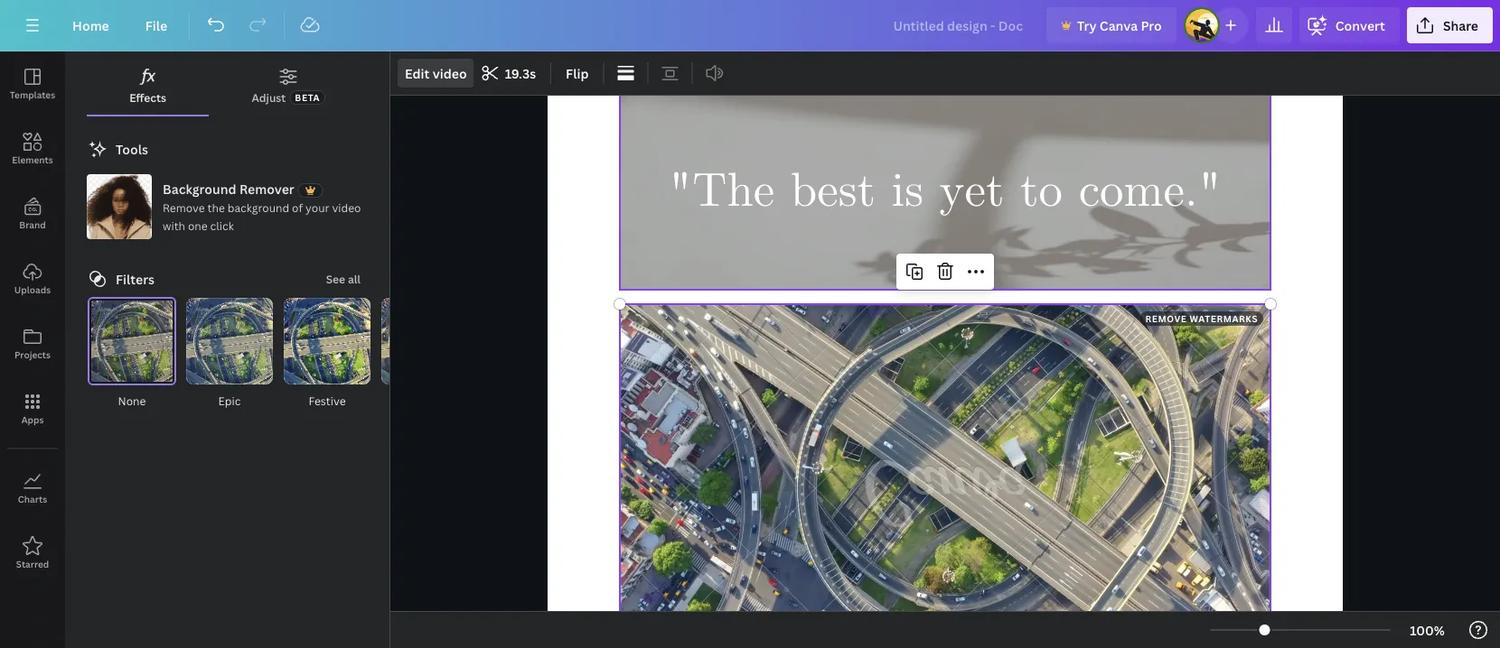 Task type: vqa. For each thing, say whether or not it's contained in the screenshot.
(pro) to the left
no



Task type: locate. For each thing, give the bounding box(es) containing it.
video
[[433, 65, 467, 82], [332, 200, 361, 215]]

video right edit
[[433, 65, 467, 82]]

0 horizontal spatial remove
[[163, 200, 205, 215]]

templates
[[10, 89, 55, 101]]

canva
[[1100, 17, 1138, 34]]

background
[[163, 180, 236, 197]]

video right your
[[332, 200, 361, 215]]

uploads button
[[0, 247, 65, 312]]

see all
[[326, 272, 361, 286]]

try canva pro
[[1077, 17, 1162, 34]]

your
[[306, 200, 329, 215]]

0 horizontal spatial video
[[332, 200, 361, 215]]

convert button
[[1299, 7, 1400, 43]]

video inside dropdown button
[[433, 65, 467, 82]]

uploads
[[14, 284, 51, 296]]

home link
[[58, 7, 124, 43]]

is
[[892, 161, 924, 224]]

effects button
[[87, 59, 209, 115]]

remove for remove watermarks
[[1145, 313, 1187, 325]]

remove
[[163, 200, 205, 215], [1145, 313, 1187, 325]]

all
[[348, 272, 361, 286]]

summer button
[[380, 297, 470, 411]]

watermarks
[[1190, 313, 1258, 325]]

remove for remove the background of your video with one click
[[163, 200, 205, 215]]

pro
[[1141, 17, 1162, 34]]

remove inside remove the background of your video with one click
[[163, 200, 205, 215]]

side panel tab list
[[0, 52, 65, 587]]

home
[[72, 17, 109, 34]]

charts
[[18, 493, 47, 506]]

"the best is yet to come."
[[669, 161, 1222, 224]]

festive button
[[282, 297, 372, 411]]

remove watermarks
[[1145, 313, 1258, 325]]

elements
[[12, 154, 53, 166]]

1 vertical spatial video
[[332, 200, 361, 215]]

remove inside button
[[1145, 313, 1187, 325]]

brand
[[19, 219, 46, 231]]

yet
[[940, 161, 1005, 224]]

share
[[1443, 17, 1479, 34]]

starred button
[[0, 521, 65, 587]]

charts button
[[0, 456, 65, 521]]

try canva pro button
[[1046, 7, 1176, 43]]

0 vertical spatial video
[[433, 65, 467, 82]]

1 horizontal spatial video
[[433, 65, 467, 82]]

background remover
[[163, 180, 294, 197]]

projects button
[[0, 312, 65, 377]]

"the
[[669, 161, 775, 224]]

remove up with at the top left of page
[[163, 200, 205, 215]]

beta
[[295, 91, 320, 103]]

remove left watermarks
[[1145, 313, 1187, 325]]

adjust
[[252, 90, 286, 105]]

adjust beta
[[252, 90, 320, 105]]

see all button
[[326, 270, 361, 288]]

brand button
[[0, 182, 65, 247]]

flip
[[566, 65, 589, 82]]

filters
[[116, 271, 155, 288]]

starred
[[16, 559, 49, 571]]

the
[[207, 200, 225, 215]]

see
[[326, 272, 345, 286]]

1 horizontal spatial remove
[[1145, 313, 1187, 325]]

1 vertical spatial remove
[[1145, 313, 1187, 325]]

templates button
[[0, 52, 65, 117]]

summer
[[403, 394, 447, 408]]

0 vertical spatial remove
[[163, 200, 205, 215]]



Task type: describe. For each thing, give the bounding box(es) containing it.
remove the background of your video with one click
[[163, 200, 361, 233]]

with
[[163, 218, 185, 233]]

100% button
[[1398, 616, 1457, 645]]

edit
[[405, 65, 430, 82]]

Design title text field
[[879, 7, 1039, 43]]

file button
[[131, 7, 182, 43]]

click
[[210, 218, 234, 233]]

flip button
[[559, 59, 596, 88]]

none
[[118, 394, 146, 408]]

convert
[[1336, 17, 1385, 34]]

apps button
[[0, 377, 65, 442]]

of
[[292, 200, 303, 215]]

edit video
[[405, 65, 467, 82]]

main menu bar
[[0, 0, 1500, 52]]

file
[[145, 17, 167, 34]]

epic
[[218, 394, 241, 408]]

share button
[[1407, 7, 1493, 43]]

to
[[1020, 161, 1063, 224]]

none button
[[87, 297, 177, 411]]

background
[[227, 200, 289, 215]]

19.3s
[[505, 65, 536, 82]]

video inside remove the background of your video with one click
[[332, 200, 361, 215]]

effects
[[129, 90, 166, 105]]

best
[[791, 161, 876, 224]]

epic button
[[184, 297, 275, 411]]

100%
[[1410, 622, 1445, 639]]

19.3s button
[[476, 59, 543, 88]]

tools
[[116, 141, 148, 158]]

projects
[[14, 349, 51, 361]]

one
[[188, 218, 208, 233]]

try
[[1077, 17, 1097, 34]]

remove watermarks button
[[1140, 312, 1263, 326]]

come."
[[1079, 161, 1222, 224]]

apps
[[21, 414, 44, 426]]

edit video button
[[398, 59, 474, 88]]

festive
[[309, 394, 346, 408]]

remover
[[239, 180, 294, 197]]

elements button
[[0, 117, 65, 182]]



